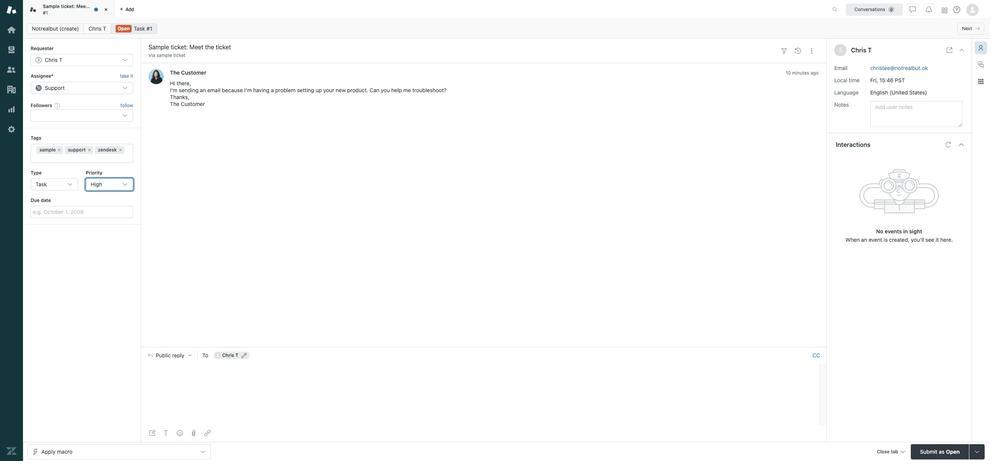 Task type: locate. For each thing, give the bounding box(es) containing it.
interactions
[[837, 141, 871, 148]]

task button
[[31, 178, 78, 191]]

view more details image
[[947, 47, 953, 53]]

an left email
[[200, 87, 206, 94]]

sample
[[157, 52, 172, 58], [39, 147, 56, 153]]

email
[[835, 65, 848, 71]]

info on adding followers image
[[54, 103, 61, 109]]

user image
[[839, 48, 843, 52], [840, 48, 843, 52]]

no events in sight when an event is created, you'll see it here.
[[846, 228, 954, 243]]

displays possible ticket submission types image
[[975, 449, 981, 455]]

due date
[[31, 198, 51, 203]]

it right see
[[937, 237, 940, 243]]

task #1
[[134, 25, 152, 32]]

get started image
[[7, 25, 16, 35]]

notrealbut (create)
[[32, 25, 79, 32]]

0 horizontal spatial open
[[118, 26, 130, 31]]

0 horizontal spatial i'm
[[170, 87, 178, 94]]

setting
[[297, 87, 314, 94]]

sample ticket: meet the ticket #1
[[43, 3, 110, 16]]

an left event
[[862, 237, 868, 243]]

i'm left "having"
[[244, 87, 252, 94]]

#1 up via
[[147, 25, 152, 32]]

1 horizontal spatial i'm
[[244, 87, 252, 94]]

customer context image
[[979, 45, 985, 51]]

it right take
[[130, 73, 133, 79]]

ticket inside sample ticket: meet the ticket #1
[[98, 3, 110, 9]]

1 vertical spatial task
[[36, 181, 47, 188]]

chris t inside secondary element
[[89, 25, 106, 32]]

english (united states)
[[871, 89, 928, 96]]

customer up the there,
[[181, 69, 207, 76]]

thanks,
[[170, 94, 190, 101]]

0 vertical spatial the
[[170, 69, 180, 76]]

zendesk image
[[7, 447, 16, 457]]

zendesk products image
[[943, 7, 948, 13]]

as
[[940, 449, 945, 455]]

t inside secondary element
[[103, 25, 106, 32]]

chris t link
[[84, 23, 111, 34]]

1 the from the top
[[170, 69, 180, 76]]

can
[[370, 87, 380, 94]]

the customer link
[[170, 69, 207, 76]]

0 vertical spatial it
[[130, 73, 133, 79]]

notes
[[835, 101, 850, 108]]

0 vertical spatial customer
[[181, 69, 207, 76]]

local
[[835, 77, 848, 83]]

1 vertical spatial it
[[937, 237, 940, 243]]

15:46
[[880, 77, 894, 83]]

1 horizontal spatial task
[[134, 25, 145, 32]]

close image
[[960, 47, 966, 53]]

t
[[103, 25, 106, 32], [869, 47, 873, 54], [59, 57, 62, 63], [236, 353, 239, 359]]

minutes
[[793, 70, 810, 76]]

main element
[[0, 0, 23, 462]]

views image
[[7, 45, 16, 55]]

0 vertical spatial an
[[200, 87, 206, 94]]

0 vertical spatial task
[[134, 25, 145, 32]]

public reply button
[[141, 348, 198, 364]]

tags
[[31, 135, 41, 141]]

chris
[[89, 25, 101, 32], [852, 47, 867, 54], [45, 57, 58, 63], [222, 353, 234, 359]]

events
[[886, 228, 903, 235]]

add attachment image
[[191, 431, 197, 437]]

ticket
[[98, 3, 110, 9], [174, 52, 186, 58]]

1 horizontal spatial #1
[[147, 25, 152, 32]]

0 vertical spatial sample
[[157, 52, 172, 58]]

customers image
[[7, 65, 16, 75]]

ticket right the
[[98, 3, 110, 9]]

ago
[[811, 70, 819, 76]]

the inside hi there, i'm sending an email because i'm having a problem setting up your new product. can you help me troubleshoot? thanks, the customer
[[170, 101, 180, 107]]

0 horizontal spatial task
[[36, 181, 47, 188]]

0 horizontal spatial #1
[[43, 10, 48, 16]]

there,
[[177, 80, 191, 87]]

here.
[[941, 237, 954, 243]]

fri,
[[871, 77, 879, 83]]

your
[[324, 87, 335, 94]]

reporting image
[[7, 105, 16, 115]]

open
[[118, 26, 130, 31], [947, 449, 961, 455]]

remove image
[[57, 148, 62, 152], [87, 148, 92, 152]]

ticket up the customer
[[174, 52, 186, 58]]

an
[[200, 87, 206, 94], [862, 237, 868, 243]]

get help image
[[954, 6, 961, 13]]

macro
[[57, 449, 72, 455]]

open right as
[[947, 449, 961, 455]]

format text image
[[163, 431, 169, 437]]

10
[[787, 70, 792, 76]]

avatar image
[[149, 69, 164, 84]]

followers
[[31, 103, 52, 108]]

1 vertical spatial an
[[862, 237, 868, 243]]

1 horizontal spatial it
[[937, 237, 940, 243]]

hi there, i'm sending an email because i'm having a problem setting up your new product. can you help me troubleshoot? thanks, the customer
[[170, 80, 447, 107]]

chris down the
[[89, 25, 101, 32]]

chris down requester
[[45, 57, 58, 63]]

events image
[[796, 48, 802, 54]]

#1 down sample
[[43, 10, 48, 16]]

tab containing sample ticket: meet the ticket
[[23, 0, 115, 19]]

t up "support"
[[59, 57, 62, 63]]

the
[[170, 69, 180, 76], [170, 101, 180, 107]]

requester element
[[31, 54, 133, 66]]

1 horizontal spatial an
[[862, 237, 868, 243]]

i'm down hi on the top
[[170, 87, 178, 94]]

0 horizontal spatial remove image
[[57, 148, 62, 152]]

apply
[[41, 449, 56, 455]]

0 horizontal spatial ticket
[[98, 3, 110, 9]]

Subject field
[[147, 43, 776, 52]]

hide composer image
[[481, 344, 487, 351]]

submit as open
[[921, 449, 961, 455]]

english
[[871, 89, 889, 96]]

follow button
[[121, 102, 133, 109]]

task down add
[[134, 25, 145, 32]]

sample
[[43, 3, 60, 9]]

0 horizontal spatial sample
[[39, 147, 56, 153]]

remove image left support
[[57, 148, 62, 152]]

1 vertical spatial #1
[[147, 25, 152, 32]]

2 the from the top
[[170, 101, 180, 107]]

take it button
[[120, 73, 133, 80]]

customer down sending
[[181, 101, 205, 107]]

no
[[877, 228, 884, 235]]

requester
[[31, 46, 54, 51]]

1 vertical spatial the
[[170, 101, 180, 107]]

assignee* element
[[31, 82, 133, 94]]

add link (cmd k) image
[[205, 431, 211, 437]]

chris t down close icon
[[89, 25, 106, 32]]

chris up time
[[852, 47, 867, 54]]

task inside secondary element
[[134, 25, 145, 32]]

1 vertical spatial customer
[[181, 101, 205, 107]]

created,
[[890, 237, 910, 243]]

chris inside secondary element
[[89, 25, 101, 32]]

filter image
[[782, 48, 788, 54]]

sample down tags
[[39, 147, 56, 153]]

tab
[[892, 449, 899, 455]]

type
[[31, 170, 42, 176]]

0 horizontal spatial it
[[130, 73, 133, 79]]

tab
[[23, 0, 115, 19]]

sample right via
[[157, 52, 172, 58]]

0 vertical spatial open
[[118, 26, 130, 31]]

hi
[[170, 80, 175, 87]]

the down thanks,
[[170, 101, 180, 107]]

task down the type
[[36, 181, 47, 188]]

language
[[835, 89, 859, 96]]

remove image for support
[[87, 148, 92, 152]]

support
[[68, 147, 86, 153]]

next
[[963, 26, 973, 31]]

it inside take it button
[[130, 73, 133, 79]]

0 horizontal spatial an
[[200, 87, 206, 94]]

1 horizontal spatial open
[[947, 449, 961, 455]]

chris inside requester element
[[45, 57, 58, 63]]

when
[[846, 237, 861, 243]]

email
[[208, 87, 221, 94]]

1 vertical spatial ticket
[[174, 52, 186, 58]]

chris t
[[89, 25, 106, 32], [852, 47, 873, 54], [45, 57, 62, 63], [222, 353, 239, 359]]

(united
[[890, 89, 909, 96]]

1 remove image from the left
[[57, 148, 62, 152]]

chris t down requester
[[45, 57, 62, 63]]

notrealbut (create) button
[[27, 23, 84, 34]]

in
[[904, 228, 909, 235]]

open inside secondary element
[[118, 26, 130, 31]]

public reply
[[156, 353, 185, 359]]

0 vertical spatial #1
[[43, 10, 48, 16]]

task
[[134, 25, 145, 32], [36, 181, 47, 188]]

remove image right support
[[87, 148, 92, 152]]

open left task #1
[[118, 26, 130, 31]]

t down close icon
[[103, 25, 106, 32]]

1 horizontal spatial remove image
[[87, 148, 92, 152]]

0 vertical spatial ticket
[[98, 3, 110, 9]]

task inside 'task' popup button
[[36, 181, 47, 188]]

an inside hi there, i'm sending an email because i'm having a problem setting up your new product. can you help me troubleshoot? thanks, the customer
[[200, 87, 206, 94]]

close tab button
[[874, 445, 909, 461]]

2 remove image from the left
[[87, 148, 92, 152]]

#1 inside secondary element
[[147, 25, 152, 32]]

event
[[869, 237, 883, 243]]

the up hi on the top
[[170, 69, 180, 76]]

high
[[91, 181, 102, 188]]

you'll
[[912, 237, 925, 243]]



Task type: describe. For each thing, give the bounding box(es) containing it.
task for task
[[36, 181, 47, 188]]

fri, 15:46 pst
[[871, 77, 906, 83]]

#1 inside sample ticket: meet the ticket #1
[[43, 10, 48, 16]]

to
[[203, 353, 208, 359]]

insert emojis image
[[177, 431, 183, 437]]

see
[[926, 237, 935, 243]]

due
[[31, 198, 40, 203]]

me
[[404, 87, 411, 94]]

the customer
[[170, 69, 207, 76]]

button displays agent's chat status as invisible. image
[[911, 6, 917, 12]]

pst
[[896, 77, 906, 83]]

take
[[120, 73, 129, 79]]

ticket actions image
[[809, 48, 816, 54]]

sight
[[910, 228, 923, 235]]

assignee*
[[31, 73, 53, 79]]

admin image
[[7, 124, 16, 134]]

zendesk
[[98, 147, 117, 153]]

apps image
[[979, 79, 985, 85]]

chris t inside requester element
[[45, 57, 62, 63]]

problem
[[275, 87, 296, 94]]

close image
[[102, 6, 110, 13]]

remove image
[[118, 148, 123, 152]]

chris t right christee@notrealbut.ok icon
[[222, 353, 239, 359]]

christee@notrealbut.ok image
[[215, 353, 221, 359]]

10 minutes ago text field
[[787, 70, 819, 76]]

date
[[41, 198, 51, 203]]

you
[[381, 87, 390, 94]]

remove image for sample
[[57, 148, 62, 152]]

apply macro
[[41, 449, 72, 455]]

via sample ticket
[[149, 52, 186, 58]]

followers element
[[31, 110, 133, 122]]

1 vertical spatial sample
[[39, 147, 56, 153]]

meet
[[76, 3, 88, 9]]

troubleshoot?
[[413, 87, 447, 94]]

close tab
[[878, 449, 899, 455]]

high button
[[86, 178, 133, 191]]

ticket:
[[61, 3, 75, 9]]

the
[[89, 3, 96, 9]]

local time
[[835, 77, 860, 83]]

conversations button
[[847, 3, 904, 16]]

t up fri,
[[869, 47, 873, 54]]

sending
[[179, 87, 199, 94]]

2 i'm from the left
[[244, 87, 252, 94]]

an inside the no events in sight when an event is created, you'll see it here.
[[862, 237, 868, 243]]

priority
[[86, 170, 102, 176]]

it inside the no events in sight when an event is created, you'll see it here.
[[937, 237, 940, 243]]

product.
[[348, 87, 369, 94]]

having
[[253, 87, 270, 94]]

add
[[126, 6, 134, 12]]

submit
[[921, 449, 938, 455]]

1 horizontal spatial ticket
[[174, 52, 186, 58]]

tabs tab list
[[23, 0, 825, 19]]

chris right christee@notrealbut.ok icon
[[222, 353, 234, 359]]

close
[[878, 449, 890, 455]]

1 vertical spatial open
[[947, 449, 961, 455]]

1 i'm from the left
[[170, 87, 178, 94]]

zendesk support image
[[7, 5, 16, 15]]

conversations
[[855, 6, 886, 12]]

draft mode image
[[149, 431, 156, 437]]

customer inside hi there, i'm sending an email because i'm having a problem setting up your new product. can you help me troubleshoot? thanks, the customer
[[181, 101, 205, 107]]

Due date field
[[31, 206, 133, 218]]

notrealbut
[[32, 25, 58, 32]]

cc button
[[813, 353, 821, 359]]

is
[[885, 237, 889, 243]]

reply
[[172, 353, 185, 359]]

cc
[[813, 353, 821, 359]]

Add user notes text field
[[871, 101, 963, 127]]

notifications image
[[927, 6, 933, 12]]

new
[[336, 87, 346, 94]]

1 horizontal spatial sample
[[157, 52, 172, 58]]

because
[[222, 87, 243, 94]]

task for task #1
[[134, 25, 145, 32]]

organizations image
[[7, 85, 16, 95]]

secondary element
[[23, 21, 991, 36]]

follow
[[121, 103, 133, 108]]

support
[[45, 85, 65, 91]]

t left edit user icon
[[236, 353, 239, 359]]

chris t up time
[[852, 47, 873, 54]]

public
[[156, 353, 171, 359]]

take it
[[120, 73, 133, 79]]

states)
[[910, 89, 928, 96]]

via
[[149, 52, 155, 58]]

add button
[[115, 0, 139, 19]]

10 minutes ago
[[787, 70, 819, 76]]

a
[[271, 87, 274, 94]]

(create)
[[59, 25, 79, 32]]

next button
[[958, 23, 985, 35]]

edit user image
[[242, 353, 247, 359]]



Task type: vqa. For each thing, say whether or not it's contained in the screenshot.
topmost Reporting
no



